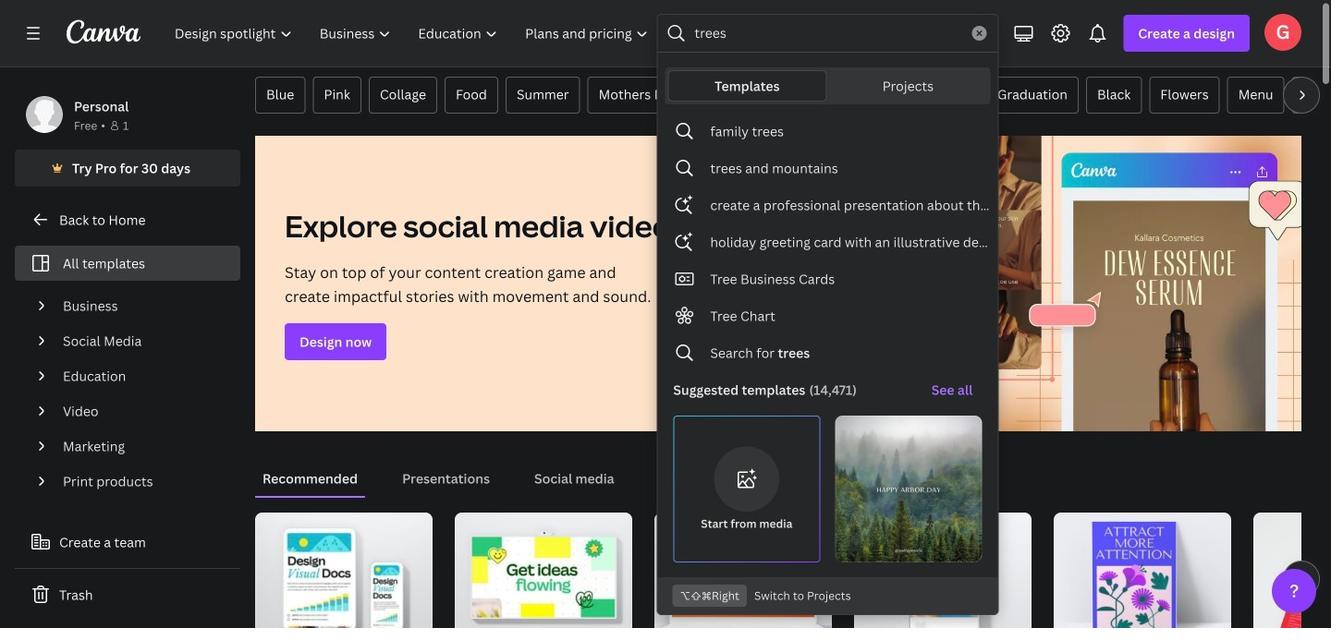 Task type: locate. For each thing, give the bounding box(es) containing it.
poster (18 × 24 in portrait) image
[[1054, 499, 1232, 629], [1092, 508, 1176, 623]]

whiteboard image
[[455, 499, 632, 629], [472, 524, 615, 604]]

None search field
[[658, 15, 998, 615]]

instagram post (square) image
[[854, 499, 1032, 629], [910, 535, 978, 604]]

presentation (16:9) image
[[655, 499, 832, 629], [672, 525, 815, 604]]

genericname382024 image
[[1265, 14, 1302, 51], [1265, 14, 1302, 51]]

list box
[[659, 113, 997, 570]]

doc image
[[255, 499, 433, 629], [255, 499, 433, 629]]



Task type: describe. For each thing, give the bounding box(es) containing it.
Search search field
[[695, 16, 961, 51]]

customize this template image
[[835, 416, 982, 563]]

top level navigation element
[[163, 15, 732, 52]]

resume image
[[1254, 499, 1331, 629]]

explore social media video trends image
[[883, 122, 1327, 418]]



Task type: vqa. For each thing, say whether or not it's contained in the screenshot.
ChampsRaise button
no



